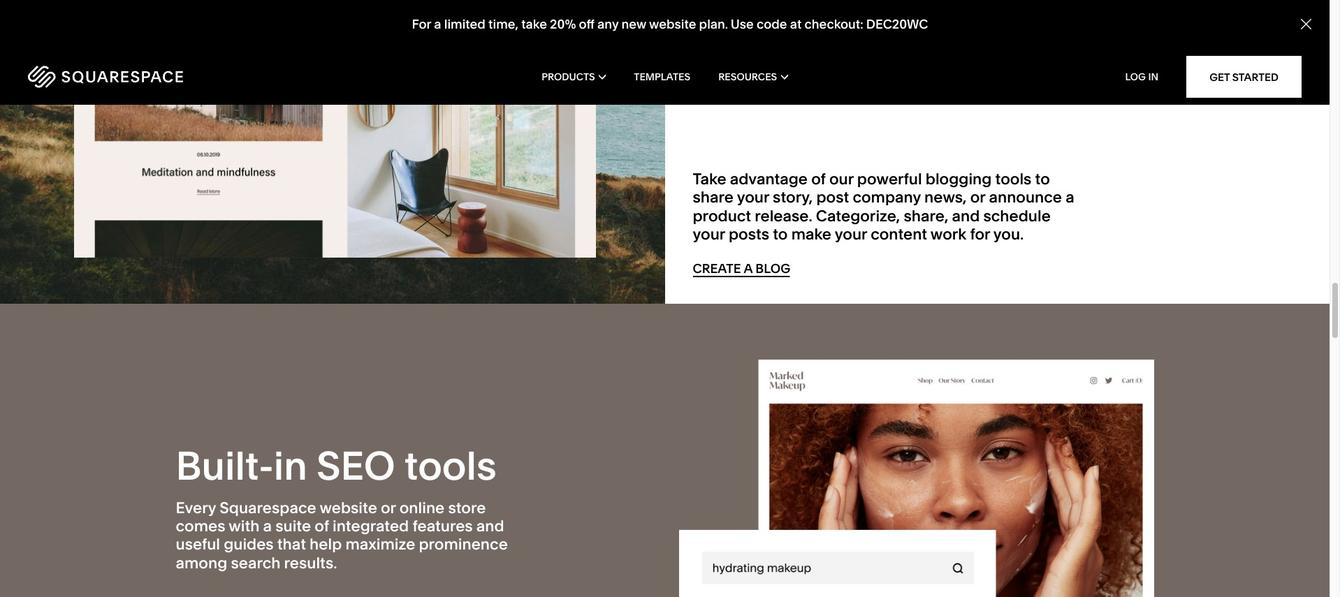 Task type: locate. For each thing, give the bounding box(es) containing it.
tools inside take advantage of our powerful blogging tools to share your story, post company news, or announce a product release. categorize, share, and schedule your posts to make your content work for you.
[[995, 170, 1032, 189]]

news,
[[925, 188, 967, 207]]

your
[[737, 188, 769, 207], [693, 225, 725, 244], [835, 225, 867, 244]]

get started link
[[1187, 56, 1302, 98]]

2 horizontal spatial your
[[835, 225, 867, 244]]

1 horizontal spatial of
[[811, 170, 826, 189]]

tools up schedule
[[995, 170, 1032, 189]]

company
[[853, 188, 921, 207]]

or right news, at the right top of page
[[970, 188, 986, 207]]

dec20wc
[[866, 16, 928, 32]]

to left make
[[773, 225, 788, 244]]

0 vertical spatial and
[[952, 207, 980, 226]]

website right new
[[649, 16, 696, 32]]

0 horizontal spatial tools
[[404, 442, 497, 490]]

a left "blog"
[[744, 260, 753, 276]]

0 horizontal spatial website
[[320, 499, 377, 518]]

integrated
[[333, 517, 409, 536]]

0 horizontal spatial to
[[773, 225, 788, 244]]

or left online
[[381, 499, 396, 518]]

1 horizontal spatial to
[[1035, 170, 1050, 189]]

to
[[1035, 170, 1050, 189], [773, 225, 788, 244]]

0 vertical spatial tools
[[995, 170, 1032, 189]]

of inside take advantage of our powerful blogging tools to share your story, post company news, or announce a product release. categorize, share, and schedule your posts to make your content work for you.
[[811, 170, 826, 189]]

1 vertical spatial website
[[320, 499, 377, 518]]

0 horizontal spatial or
[[381, 499, 396, 518]]

1 vertical spatial of
[[315, 517, 329, 536]]

share
[[693, 188, 734, 207]]

of
[[811, 170, 826, 189], [315, 517, 329, 536]]

content
[[871, 225, 927, 244]]

your up 'posts'
[[737, 188, 769, 207]]

off
[[579, 16, 595, 32]]

of right suite
[[315, 517, 329, 536]]

or
[[970, 188, 986, 207], [381, 499, 396, 518]]

a right announce
[[1066, 188, 1075, 207]]

seo
[[317, 442, 395, 490]]

a right with
[[263, 517, 272, 536]]

1 horizontal spatial and
[[952, 207, 980, 226]]

advantage
[[730, 170, 808, 189]]

guides
[[224, 536, 274, 554]]

1 vertical spatial and
[[476, 517, 504, 536]]

1 horizontal spatial or
[[970, 188, 986, 207]]

0 vertical spatial or
[[970, 188, 986, 207]]

your right make
[[835, 225, 867, 244]]

0 horizontal spatial of
[[315, 517, 329, 536]]

squarespace logo image
[[28, 66, 183, 88]]

a inside every squarespace website or online store comes with a suite of integrated features and useful guides that help maximize prominence among search results.
[[263, 517, 272, 536]]

0 horizontal spatial your
[[693, 225, 725, 244]]

templates
[[634, 71, 691, 83]]

website
[[649, 16, 696, 32], [320, 499, 377, 518]]

tools
[[995, 170, 1032, 189], [404, 442, 497, 490]]

announce
[[989, 188, 1062, 207]]

among
[[176, 554, 227, 573]]

to up schedule
[[1035, 170, 1050, 189]]

0 vertical spatial of
[[811, 170, 826, 189]]

and inside take advantage of our powerful blogging tools to share your story, post company news, or announce a product release. categorize, share, and schedule your posts to make your content work for you.
[[952, 207, 980, 226]]

log             in
[[1125, 71, 1159, 83]]

1 vertical spatial or
[[381, 499, 396, 518]]

release.
[[755, 207, 813, 226]]

powerful
[[857, 170, 922, 189]]

tools up store
[[404, 442, 497, 490]]

0 vertical spatial website
[[649, 16, 696, 32]]

0 horizontal spatial and
[[476, 517, 504, 536]]

marked makeup website and search bar image
[[679, 360, 1154, 597]]

squarespace
[[220, 499, 316, 518]]

and
[[952, 207, 980, 226], [476, 517, 504, 536]]

comes
[[176, 517, 225, 536]]

of left our
[[811, 170, 826, 189]]

website down seo at the bottom left of the page
[[320, 499, 377, 518]]

get
[[1210, 70, 1230, 84]]

1 horizontal spatial website
[[649, 16, 696, 32]]

blog
[[756, 260, 791, 276]]

prominence
[[419, 536, 508, 554]]

useful
[[176, 536, 220, 554]]

blog website image
[[74, 0, 596, 258]]

you.
[[994, 225, 1024, 244]]

20%
[[550, 16, 576, 32]]

online
[[400, 499, 445, 518]]

your up the create
[[693, 225, 725, 244]]

and right the features
[[476, 517, 504, 536]]

1 horizontal spatial your
[[737, 188, 769, 207]]

built-in seo tools
[[176, 442, 497, 490]]

1 horizontal spatial tools
[[995, 170, 1032, 189]]

website inside every squarespace website or online store comes with a suite of integrated features and useful guides that help maximize prominence among search results.
[[320, 499, 377, 518]]

and down blogging
[[952, 207, 980, 226]]

a
[[434, 16, 441, 32], [1066, 188, 1075, 207], [744, 260, 753, 276], [263, 517, 272, 536]]

1 vertical spatial to
[[773, 225, 788, 244]]



Task type: vqa. For each thing, say whether or not it's contained in the screenshot.
news,
yes



Task type: describe. For each thing, give the bounding box(es) containing it.
that
[[277, 536, 306, 554]]

plan.
[[699, 16, 728, 32]]

in
[[274, 442, 307, 490]]

results.
[[284, 554, 337, 573]]

products button
[[542, 49, 606, 105]]

store
[[448, 499, 486, 518]]

with
[[229, 517, 260, 536]]

make
[[791, 225, 832, 244]]

0 vertical spatial to
[[1035, 170, 1050, 189]]

at
[[790, 16, 802, 32]]

resources
[[718, 71, 777, 83]]

1 vertical spatial tools
[[404, 442, 497, 490]]

every squarespace website or online store comes with a suite of integrated features and useful guides that help maximize prominence among search results.
[[176, 499, 508, 573]]

of inside every squarespace website or online store comes with a suite of integrated features and useful guides that help maximize prominence among search results.
[[315, 517, 329, 536]]

squarespace logo link
[[28, 66, 283, 88]]

started
[[1233, 70, 1279, 84]]

work
[[931, 225, 967, 244]]

take advantage of our powerful blogging tools to share your story, post company news, or announce a product release. categorize, share, and schedule your posts to make your content work for you.
[[693, 170, 1075, 244]]

get started
[[1210, 70, 1279, 84]]

in
[[1148, 71, 1159, 83]]

post
[[817, 188, 849, 207]]

blogging
[[926, 170, 992, 189]]

products
[[542, 71, 595, 83]]

log
[[1125, 71, 1146, 83]]

for
[[412, 16, 431, 32]]

resources button
[[718, 49, 788, 105]]

create a blog
[[693, 260, 791, 276]]

schedule
[[984, 207, 1051, 226]]

search
[[231, 554, 281, 573]]

limited
[[444, 16, 486, 32]]

for a limited time, take 20% off any new website plan. use code at checkout: dec20wc
[[412, 16, 928, 32]]

templates link
[[634, 49, 691, 105]]

new
[[622, 16, 646, 32]]

a inside take advantage of our powerful blogging tools to share your story, post company news, or announce a product release. categorize, share, and schedule your posts to make your content work for you.
[[1066, 188, 1075, 207]]

code
[[757, 16, 787, 32]]

suite
[[275, 517, 311, 536]]

maximize
[[346, 536, 415, 554]]

our
[[829, 170, 854, 189]]

built-
[[176, 442, 274, 490]]

or inside take advantage of our powerful blogging tools to share your story, post company news, or announce a product release. categorize, share, and schedule your posts to make your content work for you.
[[970, 188, 986, 207]]

use
[[731, 16, 754, 32]]

any
[[598, 16, 619, 32]]

a right "for"
[[434, 16, 441, 32]]

take
[[521, 16, 547, 32]]

posts
[[729, 225, 769, 244]]

or inside every squarespace website or online store comes with a suite of integrated features and useful guides that help maximize prominence among search results.
[[381, 499, 396, 518]]

log             in link
[[1125, 71, 1159, 83]]

and inside every squarespace website or online store comes with a suite of integrated features and useful guides that help maximize prominence among search results.
[[476, 517, 504, 536]]

help
[[310, 536, 342, 554]]

time,
[[489, 16, 519, 32]]

categorize,
[[816, 207, 900, 226]]

for
[[970, 225, 990, 244]]

create
[[693, 260, 741, 276]]

checkout:
[[805, 16, 863, 32]]

take
[[693, 170, 726, 189]]

share,
[[904, 207, 949, 226]]

every
[[176, 499, 216, 518]]

product
[[693, 207, 751, 226]]

create a blog link
[[693, 260, 791, 277]]

story,
[[773, 188, 813, 207]]

features
[[413, 517, 473, 536]]



